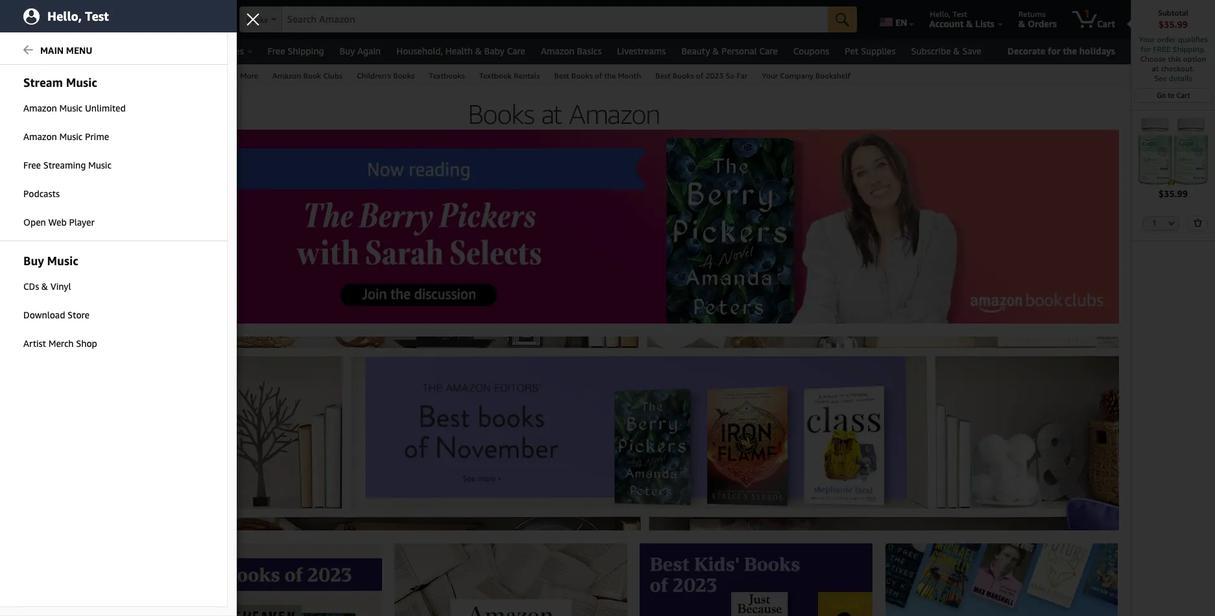 Task type: locate. For each thing, give the bounding box(es) containing it.
popular
[[12, 132, 43, 142]]

so down player
[[88, 228, 97, 237]]

1 vertical spatial far
[[100, 228, 111, 237]]

stream
[[23, 75, 63, 90]]

children's books link
[[350, 65, 422, 85], [18, 193, 76, 202]]

best books of the month link down basics
[[547, 65, 648, 85]]

0 horizontal spatial your
[[762, 71, 778, 80]]

this
[[1168, 54, 1181, 64]]

0 horizontal spatial best books of 2023 so far link
[[18, 228, 111, 237]]

latino
[[65, 158, 87, 167]]

prime
[[85, 131, 109, 142]]

coupons link
[[786, 42, 837, 60]]

in right popular
[[45, 132, 53, 142]]

more in books 100 books to read in a lifetime amazon book review blog amazon books on facebook
[[12, 306, 129, 353]]

player
[[69, 217, 94, 228]]

test inside hello, test link
[[85, 9, 109, 23]]

in down the read with pride "link"
[[40, 287, 46, 296]]

best left sellers in the top left of the page
[[190, 71, 205, 80]]

1 horizontal spatial so
[[726, 71, 735, 80]]

1 vertical spatial deals
[[18, 287, 38, 296]]

& inside returns & orders
[[1019, 18, 1025, 29]]

& left save
[[953, 45, 960, 56]]

1 left dropdown icon
[[1153, 218, 1157, 227]]

groceries
[[206, 45, 244, 56]]

save
[[963, 45, 982, 56]]

best books of the month link up 'picks'
[[18, 217, 103, 226]]

deals in books link
[[18, 287, 70, 296]]

holiday
[[57, 45, 89, 56]]

month inside best books of the month best books of 2023 so far celebrity picks books by black writers asian pacific american authors read with pride deals in books
[[81, 217, 103, 226]]

month down podcasts link
[[81, 217, 103, 226]]

download store
[[23, 310, 90, 321]]

for
[[1141, 44, 1151, 54], [1048, 45, 1061, 56]]

1 vertical spatial cart
[[1177, 91, 1190, 99]]

school
[[46, 182, 70, 191]]

& left lists at the right top
[[966, 18, 973, 29]]

0 vertical spatial cart
[[1097, 18, 1115, 29]]

hello, inside "navigation" navigation
[[930, 9, 951, 19]]

free left shipping
[[268, 45, 285, 56]]

amazon book clubs link
[[265, 65, 350, 85]]

0 horizontal spatial cart
[[1097, 18, 1115, 29]]

of down the beauty
[[696, 71, 704, 80]]

0 horizontal spatial best books of the month link
[[18, 217, 103, 226]]

black
[[52, 252, 71, 261]]

in up back to school books link
[[42, 170, 48, 179]]

1 care from the left
[[507, 45, 525, 56]]

0 horizontal spatial children's books link
[[18, 193, 76, 202]]

company
[[780, 71, 814, 80]]

best down livestreams link
[[656, 71, 671, 80]]

0 horizontal spatial hello, test
[[47, 9, 109, 23]]

0 vertical spatial best books of the month link
[[547, 65, 648, 85]]

1 vertical spatial so
[[88, 228, 97, 237]]

free up back
[[23, 160, 41, 171]]

the right 'web'
[[68, 217, 79, 226]]

main
[[40, 45, 64, 56]]

holiday deals
[[57, 45, 113, 56]]

0 horizontal spatial deals
[[18, 287, 38, 296]]

lifetime
[[101, 321, 129, 330]]

0 vertical spatial month
[[618, 71, 641, 80]]

0 horizontal spatial care
[[507, 45, 525, 56]]

book left clubs
[[303, 71, 321, 80]]

beauty
[[682, 45, 710, 56]]

deals up search
[[91, 45, 113, 56]]

deals inside best books of the month best books of 2023 so far celebrity picks books by black writers asian pacific american authors read with pride deals in books
[[18, 287, 38, 296]]

0 vertical spatial your
[[1139, 34, 1155, 44]]

0 vertical spatial book
[[303, 71, 321, 80]]

the left holidays
[[1063, 45, 1077, 56]]

basics
[[577, 45, 602, 56]]

book up amazon books on facebook link
[[49, 332, 67, 341]]

1 vertical spatial children's books link
[[18, 193, 76, 202]]

amazon image
[[14, 12, 77, 31]]

cds
[[23, 281, 39, 292]]

1 vertical spatial music
[[47, 254, 78, 268]]

household, health & baby care
[[396, 45, 525, 56]]

account
[[929, 18, 964, 29]]

month for best books of the month best books of 2023 so far celebrity picks books by black writers asian pacific american authors read with pride deals in books
[[81, 217, 103, 226]]

2023 down beauty & personal care link
[[706, 71, 724, 80]]

0 vertical spatial deals
[[91, 45, 113, 56]]

location
[[138, 18, 173, 29]]

test left lists at the right top
[[953, 9, 967, 19]]

cds & vinyl link
[[0, 273, 227, 300]]

1 horizontal spatial best books of the month link
[[547, 65, 648, 85]]

0 horizontal spatial test
[[85, 9, 109, 23]]

1 horizontal spatial free
[[268, 45, 285, 56]]

for right decorate on the right of the page
[[1048, 45, 1061, 56]]

book inside "navigation" navigation
[[303, 71, 321, 80]]

amazon for amazon basics
[[541, 45, 575, 56]]

0 vertical spatial so
[[726, 71, 735, 80]]

1 up holidays
[[1084, 7, 1090, 20]]

best books of 2023 so far link down open web player
[[18, 228, 111, 237]]

0 horizontal spatial so
[[88, 228, 97, 237]]

subtotal
[[1158, 8, 1189, 18]]

& for beauty & personal care
[[713, 45, 719, 56]]

more right sellers in the top left of the page
[[240, 71, 258, 80]]

2023 down player
[[68, 228, 86, 237]]

$35.99 down the subtotal
[[1159, 19, 1188, 30]]

far inside best books of the month best books of 2023 so far celebrity picks books by black writers asian pacific american authors read with pride deals in books
[[100, 228, 111, 237]]

best down amazon basics link
[[554, 71, 570, 80]]

1 vertical spatial the
[[604, 71, 616, 80]]

best up celebrity on the top of the page
[[18, 217, 34, 226]]

to left the los
[[142, 9, 150, 19]]

deals down the read with pride "link"
[[18, 287, 38, 296]]

so
[[726, 71, 735, 80], [88, 228, 97, 237]]

0 vertical spatial children's
[[357, 71, 391, 80]]

amazon book clubs
[[272, 71, 343, 80]]

$35.99 up dropdown icon
[[1159, 188, 1188, 199]]

1 vertical spatial music
[[59, 131, 83, 142]]

1 vertical spatial book
[[49, 332, 67, 341]]

update
[[104, 18, 136, 29]]

1 horizontal spatial the
[[604, 71, 616, 80]]

cart up holidays
[[1097, 18, 1115, 29]]

1 horizontal spatial book
[[303, 71, 321, 80]]

now reading. bright young women with sarah selects. join the discussion. image
[[149, 130, 1119, 324]]

1 horizontal spatial hello, test
[[930, 9, 967, 19]]

cart down details in the top of the page
[[1177, 91, 1190, 99]]

to inside more in books 100 books to read in a lifetime amazon book review blog amazon books on facebook
[[57, 321, 64, 330]]

1 horizontal spatial 1
[[1153, 218, 1157, 227]]

1 vertical spatial 2023
[[68, 228, 86, 237]]

of left player
[[60, 217, 66, 226]]

$35.99
[[1159, 19, 1188, 30], [1159, 188, 1188, 199]]

more inside "navigation" navigation
[[240, 71, 258, 80]]

open web player link
[[0, 209, 227, 236]]

1 vertical spatial month
[[81, 217, 103, 226]]

household,
[[396, 45, 443, 56]]

Books search field
[[239, 6, 857, 34]]

your left order
[[1139, 34, 1155, 44]]

for inside your order qualifies for free shipping. choose this option at checkout. see details
[[1141, 44, 1151, 54]]

far up authors
[[100, 228, 111, 237]]

so inside best books of the month best books of 2023 so far celebrity picks books by black writers asian pacific american authors read with pride deals in books
[[88, 228, 97, 237]]

asian pacific american authors link
[[18, 263, 126, 273]]

spanish
[[50, 170, 78, 179]]

in
[[45, 132, 53, 142], [42, 170, 48, 179], [40, 287, 46, 296], [34, 306, 42, 316], [87, 321, 93, 330]]

best for best sellers & more
[[190, 71, 205, 80]]

test up holiday deals
[[85, 9, 109, 23]]

0 horizontal spatial free
[[23, 160, 41, 171]]

1 horizontal spatial care
[[759, 45, 778, 56]]

1 vertical spatial read
[[66, 321, 84, 330]]

amazon for amazon music prime
[[23, 131, 57, 142]]

1 horizontal spatial read
[[66, 321, 84, 330]]

your left 'company'
[[762, 71, 778, 80]]

your inside your order qualifies for free shipping. choose this option at checkout. see details
[[1139, 34, 1155, 44]]

children's books link down again
[[350, 65, 422, 85]]

& for subscribe & save
[[953, 45, 960, 56]]

books
[[246, 15, 268, 25], [17, 71, 39, 80], [393, 71, 415, 80], [572, 71, 593, 80], [673, 71, 694, 80], [55, 132, 81, 142], [18, 170, 40, 179], [72, 182, 94, 191], [55, 193, 76, 202], [36, 217, 58, 226], [36, 228, 58, 237], [18, 252, 40, 261], [48, 287, 70, 296], [44, 306, 70, 316], [33, 321, 55, 330], [49, 344, 71, 353]]

0 vertical spatial children's books link
[[350, 65, 422, 85]]

holidays
[[1080, 45, 1115, 56]]

dropdown image
[[1169, 220, 1175, 226]]

1 vertical spatial free
[[23, 160, 41, 171]]

1 vertical spatial your
[[762, 71, 778, 80]]

merch
[[48, 338, 74, 349]]

so down beauty & personal care link
[[726, 71, 735, 80]]

1 horizontal spatial children's
[[357, 71, 391, 80]]

0 horizontal spatial read
[[18, 275, 37, 284]]

care right baby at the top of page
[[507, 45, 525, 56]]

0 vertical spatial music
[[59, 103, 83, 114]]

0 vertical spatial read
[[18, 275, 37, 284]]

free inside "navigation" navigation
[[268, 45, 285, 56]]

deals
[[91, 45, 113, 56], [18, 287, 38, 296]]

hello, up subscribe & save
[[930, 9, 951, 19]]

best for best books of the month
[[554, 71, 570, 80]]

0 vertical spatial best books of 2023 so far link
[[648, 65, 755, 85]]

free streaming music
[[23, 160, 112, 171]]

music left "prime"
[[59, 131, 83, 142]]

1 horizontal spatial deals
[[91, 45, 113, 56]]

& right cds
[[41, 281, 48, 292]]

music for buy music
[[47, 254, 78, 268]]

delivering to los angeles 90005 update location
[[104, 9, 219, 29]]

the down livestreams link
[[604, 71, 616, 80]]

read down asian
[[18, 275, 37, 284]]

& right sellers in the top left of the page
[[232, 71, 238, 80]]

download
[[23, 310, 65, 321]]

& for returns & orders
[[1019, 18, 1025, 29]]

1 vertical spatial more
[[12, 306, 32, 316]]

to down "books in spanish" link
[[38, 182, 44, 191]]

1 horizontal spatial more
[[240, 71, 258, 80]]

1 horizontal spatial month
[[618, 71, 641, 80]]

1 vertical spatial children's
[[18, 193, 53, 202]]

1 horizontal spatial far
[[737, 71, 748, 80]]

& for account & lists
[[966, 18, 973, 29]]

en
[[896, 17, 907, 28]]

0 horizontal spatial month
[[81, 217, 103, 226]]

month inside "navigation" navigation
[[618, 71, 641, 80]]

amazon music unlimited link
[[0, 95, 227, 122]]

of down open web player
[[60, 228, 66, 237]]

navigation navigation
[[0, 0, 1215, 616]]

none submit inside books search field
[[828, 6, 857, 32]]

0 vertical spatial $35.99
[[1159, 19, 1188, 30]]

0 vertical spatial 1
[[1084, 7, 1090, 20]]

1 horizontal spatial test
[[953, 9, 967, 19]]

of down basics
[[595, 71, 602, 80]]

children's books link down back to school books link
[[18, 193, 76, 202]]

hello, test inside hello, test link
[[47, 9, 109, 23]]

hello, up the main menu
[[47, 9, 82, 23]]

amazon book review blog link
[[18, 332, 112, 341]]

textbooks
[[429, 71, 465, 80]]

far down personal
[[737, 71, 748, 80]]

0 vertical spatial free
[[268, 45, 285, 56]]

free for free shipping
[[268, 45, 285, 56]]

to up the amazon book review blog link
[[57, 321, 64, 330]]

1 horizontal spatial for
[[1141, 44, 1151, 54]]

month down livestreams link
[[618, 71, 641, 80]]

1 horizontal spatial your
[[1139, 34, 1155, 44]]

hello, test
[[47, 9, 109, 23], [930, 9, 967, 19]]

best books of 2023 so far link down the beauty
[[648, 65, 755, 85]]

0 horizontal spatial far
[[100, 228, 111, 237]]

None submit
[[828, 6, 857, 32]]

0 horizontal spatial 2023
[[68, 228, 86, 237]]

see
[[1154, 73, 1167, 83]]

read up review
[[66, 321, 84, 330]]

streaming
[[43, 160, 86, 171]]

children's
[[357, 71, 391, 80], [18, 193, 53, 202]]

lists
[[975, 18, 995, 29]]

supplies
[[861, 45, 896, 56]]

0 horizontal spatial more
[[12, 306, 32, 316]]

advanced search
[[53, 71, 113, 80]]

bookshelf
[[816, 71, 851, 80]]

0 horizontal spatial the
[[68, 217, 79, 226]]

more up the 100
[[12, 306, 32, 316]]

hispanic
[[18, 158, 48, 167]]

care right personal
[[759, 45, 778, 56]]

0 vertical spatial 2023
[[706, 71, 724, 80]]

1 horizontal spatial 2023
[[706, 71, 724, 80]]

amazon music unlimited
[[23, 103, 126, 114]]

care
[[507, 45, 525, 56], [759, 45, 778, 56]]

& right the beauty
[[713, 45, 719, 56]]

book
[[303, 71, 321, 80], [49, 332, 67, 341]]

music right latino
[[88, 160, 112, 171]]

in left a
[[87, 321, 93, 330]]

main menu link
[[0, 37, 227, 65]]

amazon for amazon music unlimited
[[23, 103, 57, 114]]

2023 inside "navigation" navigation
[[706, 71, 724, 80]]

1 horizontal spatial best books of 2023 so far link
[[648, 65, 755, 85]]

for left free
[[1141, 44, 1151, 54]]

test inside "navigation" navigation
[[953, 9, 967, 19]]

see details link
[[1138, 73, 1209, 83]]

1
[[1084, 7, 1090, 20], [1153, 218, 1157, 227]]

stories
[[89, 158, 113, 167]]

hello, test up subscribe & save
[[930, 9, 967, 19]]

0 vertical spatial music
[[66, 75, 97, 90]]

again
[[357, 45, 381, 56]]

the for best books of the month best books of 2023 so far celebrity picks books by black writers asian pacific american authors read with pride deals in books
[[68, 217, 79, 226]]

2 vertical spatial music
[[88, 160, 112, 171]]

the inside best books of the month best books of 2023 so far celebrity picks books by black writers asian pacific american authors read with pride deals in books
[[68, 217, 79, 226]]

& left 'orders'
[[1019, 18, 1025, 29]]

2 horizontal spatial the
[[1063, 45, 1077, 56]]

to
[[142, 9, 150, 19], [1168, 91, 1175, 99], [38, 182, 44, 191], [57, 321, 64, 330]]

2 vertical spatial the
[[68, 217, 79, 226]]

0 horizontal spatial children's
[[18, 193, 53, 202]]

children's down again
[[357, 71, 391, 80]]

of for best books of the month
[[595, 71, 602, 80]]

back to school books link
[[18, 182, 94, 191]]

best books of 2023 so far link
[[648, 65, 755, 85], [18, 228, 111, 237]]

0 horizontal spatial book
[[49, 332, 67, 341]]

1 horizontal spatial hello,
[[930, 9, 951, 19]]

delete image
[[1193, 218, 1203, 227]]

far
[[737, 71, 748, 80], [100, 228, 111, 237]]

0 vertical spatial far
[[737, 71, 748, 80]]

sellers
[[207, 71, 230, 80]]

amazon books on facebook link
[[18, 344, 118, 353]]

children's down back
[[18, 193, 53, 202]]

2 care from the left
[[759, 45, 778, 56]]

0 vertical spatial more
[[240, 71, 258, 80]]

books inside search field
[[246, 15, 268, 25]]

delivering
[[104, 9, 140, 19]]

hello, test up 'menu'
[[47, 9, 109, 23]]

free streaming music link
[[0, 152, 227, 179]]

music down stream music
[[59, 103, 83, 114]]

best books of 2023 so far
[[656, 71, 748, 80]]



Task type: vqa. For each thing, say whether or not it's contained in the screenshot.
Beauty & Personal Care link
yes



Task type: describe. For each thing, give the bounding box(es) containing it.
hello, test inside "navigation" navigation
[[930, 9, 967, 19]]

celebrity
[[18, 240, 49, 249]]

household, health & baby care link
[[389, 42, 533, 60]]

of for best books of the month best books of 2023 so far celebrity picks books by black writers asian pacific american authors read with pride deals in books
[[60, 217, 66, 226]]

livestreams
[[617, 45, 666, 56]]

checkout.
[[1161, 64, 1195, 73]]

open web player
[[23, 217, 94, 228]]

far inside "navigation" navigation
[[737, 71, 748, 80]]

deals inside "navigation" navigation
[[91, 45, 113, 56]]

amazon music prime link
[[0, 123, 227, 151]]

returns & orders
[[1019, 9, 1057, 29]]

in inside best books of the month best books of 2023 so far celebrity picks books by black writers asian pacific american authors read with pride deals in books
[[40, 287, 46, 296]]

0 horizontal spatial hello,
[[47, 9, 82, 23]]

artist
[[23, 338, 46, 349]]

best books of the month best books of 2023 so far celebrity picks books by black writers asian pacific american authors read with pride deals in books
[[18, 217, 126, 296]]

music for unlimited
[[59, 103, 83, 114]]

pet supplies link
[[837, 42, 904, 60]]

your company bookshelf link
[[755, 65, 858, 85]]

coupons
[[793, 45, 829, 56]]

Search Amazon text field
[[282, 7, 828, 32]]

picks
[[51, 240, 70, 249]]

amazon music prime
[[23, 131, 109, 142]]

100 books to read in a lifetime link
[[18, 321, 129, 330]]

qualifies
[[1178, 34, 1208, 44]]

popular in books
[[12, 132, 81, 142]]

best books in top categories image
[[885, 544, 1118, 616]]

at
[[1152, 64, 1159, 73]]

to inside hispanic and latino stories books in spanish back to school books children's books
[[38, 182, 44, 191]]

advanced
[[53, 71, 88, 80]]

& left baby at the top of page
[[475, 45, 482, 56]]

health
[[445, 45, 473, 56]]

1 vertical spatial best books of the month link
[[18, 217, 103, 226]]

in inside hispanic and latino stories books in spanish back to school books children's books
[[42, 170, 48, 179]]

on
[[73, 344, 81, 353]]

a
[[95, 321, 99, 330]]

buy
[[340, 45, 355, 56]]

best sellers & more
[[190, 71, 258, 80]]

best books of 2023 image
[[149, 544, 382, 616]]

account & lists
[[929, 18, 995, 29]]

back
[[18, 182, 35, 191]]

pride
[[55, 275, 73, 284]]

music for prime
[[59, 131, 83, 142]]

web
[[48, 217, 67, 228]]

your for your company bookshelf
[[762, 71, 778, 80]]

your company bookshelf
[[762, 71, 851, 80]]

stream music
[[23, 75, 97, 90]]

subscribe
[[911, 45, 951, 56]]

in down deals in books link on the left
[[34, 306, 42, 316]]

decorate
[[1008, 45, 1046, 56]]

best books of the month
[[554, 71, 641, 80]]

podcasts
[[23, 188, 60, 199]]

artist merch shop
[[23, 338, 97, 349]]

amazon book review image
[[395, 544, 627, 616]]

0 horizontal spatial 1
[[1084, 7, 1090, 20]]

decorate for the holidays link
[[1002, 43, 1121, 60]]

best books of november image
[[149, 337, 1119, 531]]

books in spanish link
[[18, 170, 78, 179]]

blog
[[96, 332, 112, 341]]

groceries link
[[198, 42, 260, 60]]

1 vertical spatial 1
[[1153, 218, 1157, 227]]

details
[[1169, 73, 1192, 83]]

free shipping link
[[260, 42, 332, 60]]

your for your order qualifies for free shipping. choose this option at checkout. see details
[[1139, 34, 1155, 44]]

los
[[152, 9, 164, 19]]

2023 inside best books of the month best books of 2023 so far celebrity picks books by black writers asian pacific american authors read with pride deals in books
[[68, 228, 86, 237]]

free for free streaming music
[[23, 160, 41, 171]]

& for cds & vinyl
[[41, 281, 48, 292]]

baby
[[484, 45, 505, 56]]

buy music
[[23, 254, 78, 268]]

read inside best books of the month best books of 2023 so far celebrity picks books by black writers asian pacific american authors read with pride deals in books
[[18, 275, 37, 284]]

american
[[64, 263, 97, 273]]

go to cart link
[[1136, 89, 1211, 102]]

amazon for amazon book clubs
[[272, 71, 301, 80]]

personal
[[722, 45, 757, 56]]

so inside "navigation" navigation
[[726, 71, 735, 80]]

best sellers & more link
[[183, 65, 265, 85]]

books link
[[10, 65, 46, 85]]

books%20at%20amazon image
[[293, 95, 838, 130]]

main menu
[[40, 45, 92, 56]]

90005
[[196, 9, 219, 19]]

read inside more in books 100 books to read in a lifetime amazon book review blog amazon books on facebook
[[66, 321, 84, 330]]

amazon basics
[[541, 45, 602, 56]]

holiday deals link
[[50, 42, 121, 60]]

by
[[42, 252, 50, 261]]

amazon basics link
[[533, 42, 609, 60]]

vinyl
[[50, 281, 71, 292]]

textbook rentals link
[[472, 65, 547, 85]]

writers
[[74, 252, 98, 261]]

subscribe & save link
[[904, 42, 990, 60]]

clubs
[[323, 71, 343, 80]]

checkbox image
[[12, 565, 22, 576]]

children's inside "navigation" navigation
[[357, 71, 391, 80]]

review
[[69, 332, 94, 341]]

best down 'open'
[[18, 228, 34, 237]]

to right go
[[1168, 91, 1175, 99]]

pet supplies
[[845, 45, 896, 56]]

music for stream music
[[66, 75, 97, 90]]

0 horizontal spatial for
[[1048, 45, 1061, 56]]

shipping
[[288, 45, 324, 56]]

best kids' books of 2023 image
[[640, 544, 873, 616]]

best for best books of 2023 so far
[[656, 71, 671, 80]]

asian
[[18, 263, 38, 273]]

1 horizontal spatial children's books link
[[350, 65, 422, 85]]

hello, test link
[[0, 0, 237, 32]]

buy again link
[[332, 42, 389, 60]]

beauty & personal care
[[682, 45, 778, 56]]

of for best books of 2023 so far
[[696, 71, 704, 80]]

to inside delivering to los angeles 90005 update location
[[142, 9, 150, 19]]

decorate for the holidays
[[1008, 45, 1115, 56]]

coq10 600mg softgels | high absorption coq10 ubiquinol supplement | reduced form enhanced with vitamin e &amp; omega 3 6 9 | antioxidant powerhouse good for health | 120 softgels image
[[1138, 116, 1209, 187]]

choose
[[1140, 54, 1166, 64]]

month for best books of the month
[[618, 71, 641, 80]]

more inside more in books 100 books to read in a lifetime amazon book review blog amazon books on facebook
[[12, 306, 32, 316]]

textbook rentals
[[479, 71, 540, 80]]

$35.99 inside subtotal $35.99
[[1159, 19, 1188, 30]]

authors
[[99, 263, 126, 273]]

your order qualifies for free shipping. choose this option at checkout. see details
[[1139, 34, 1208, 83]]

all button
[[10, 39, 48, 64]]

children's inside hispanic and latino stories books in spanish back to school books children's books
[[18, 193, 53, 202]]

free shipping
[[268, 45, 324, 56]]

book inside more in books 100 books to read in a lifetime amazon book review blog amazon books on facebook
[[49, 332, 67, 341]]

order
[[1157, 34, 1176, 44]]

search
[[90, 71, 113, 80]]

0 vertical spatial the
[[1063, 45, 1077, 56]]

hispanic and latino stories books in spanish back to school books children's books
[[18, 158, 113, 202]]

children's books
[[357, 71, 415, 80]]

1 vertical spatial $35.99
[[1159, 188, 1188, 199]]

1 horizontal spatial cart
[[1177, 91, 1190, 99]]

books by black writers link
[[18, 252, 98, 261]]

livestreams link
[[609, 42, 674, 60]]

the for best books of the month
[[604, 71, 616, 80]]

menu
[[66, 45, 92, 56]]

hispanic and latino stories link
[[18, 158, 113, 167]]

angeles
[[166, 9, 194, 19]]

1 vertical spatial best books of 2023 so far link
[[18, 228, 111, 237]]



